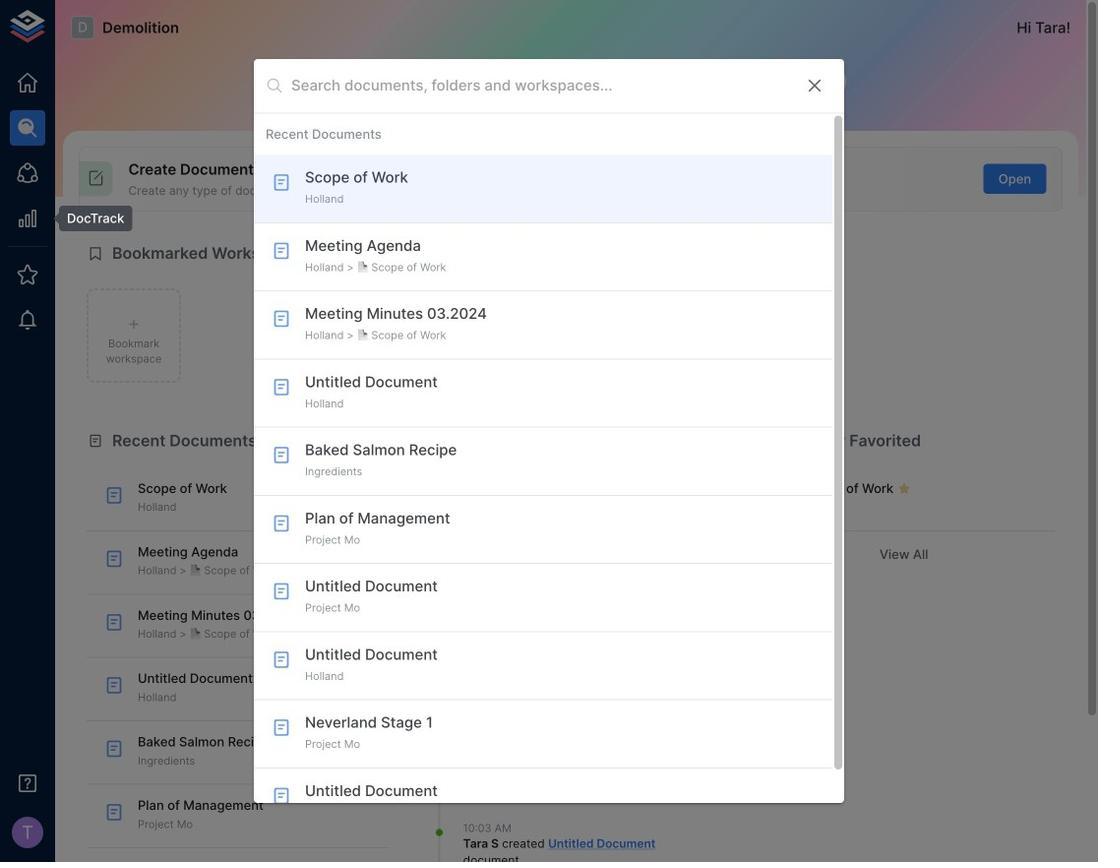 Task type: locate. For each thing, give the bounding box(es) containing it.
Search documents, folders and workspaces... text field
[[291, 71, 789, 101]]

tooltip
[[45, 206, 132, 231]]

dialog
[[254, 59, 844, 837]]



Task type: vqa. For each thing, say whether or not it's contained in the screenshot.
dialog
yes



